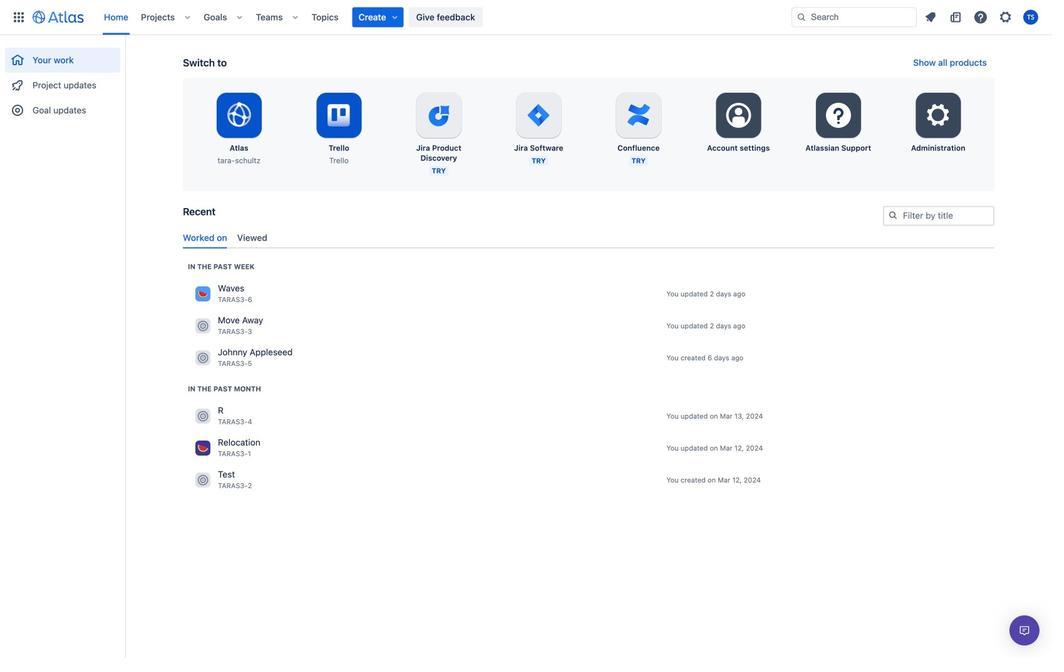 Task type: describe. For each thing, give the bounding box(es) containing it.
Search field
[[792, 7, 918, 27]]

heading for 1st townsquare image
[[188, 262, 255, 272]]

5 townsquare image from the top
[[196, 472, 211, 488]]

3 townsquare image from the top
[[196, 350, 211, 365]]

search image
[[889, 210, 899, 220]]

Filter by title field
[[885, 207, 994, 225]]

top element
[[8, 0, 792, 35]]

townsquare image
[[196, 441, 211, 456]]



Task type: locate. For each thing, give the bounding box(es) containing it.
group
[[5, 35, 120, 127]]

2 settings image from the left
[[924, 100, 954, 130]]

2 heading from the top
[[188, 384, 261, 394]]

notifications image
[[924, 10, 939, 25]]

1 heading from the top
[[188, 262, 255, 272]]

1 townsquare image from the top
[[196, 286, 211, 301]]

townsquare image
[[196, 286, 211, 301], [196, 318, 211, 333], [196, 350, 211, 365], [196, 409, 211, 424], [196, 472, 211, 488]]

search image
[[797, 12, 807, 22]]

0 horizontal spatial settings image
[[724, 100, 754, 130]]

1 horizontal spatial settings image
[[924, 100, 954, 130]]

None search field
[[792, 7, 918, 27]]

tab list
[[178, 228, 1000, 248]]

help image
[[974, 10, 989, 25]]

settings image
[[824, 100, 854, 130], [924, 100, 954, 130]]

banner
[[0, 0, 1053, 35]]

account image
[[1024, 10, 1039, 25]]

1 vertical spatial settings image
[[724, 100, 754, 130]]

heading for 2nd townsquare image from the bottom
[[188, 384, 261, 394]]

0 vertical spatial settings image
[[999, 10, 1014, 25]]

heading
[[188, 262, 255, 272], [188, 384, 261, 394]]

4 townsquare image from the top
[[196, 409, 211, 424]]

0 vertical spatial heading
[[188, 262, 255, 272]]

1 vertical spatial heading
[[188, 384, 261, 394]]

open intercom messenger image
[[1018, 623, 1033, 638]]

switch to... image
[[11, 10, 26, 25]]

settings image
[[999, 10, 1014, 25], [724, 100, 754, 130]]

0 horizontal spatial settings image
[[824, 100, 854, 130]]

1 settings image from the left
[[824, 100, 854, 130]]

1 horizontal spatial settings image
[[999, 10, 1014, 25]]

2 townsquare image from the top
[[196, 318, 211, 333]]



Task type: vqa. For each thing, say whether or not it's contained in the screenshot.
The Add Follower icon
no



